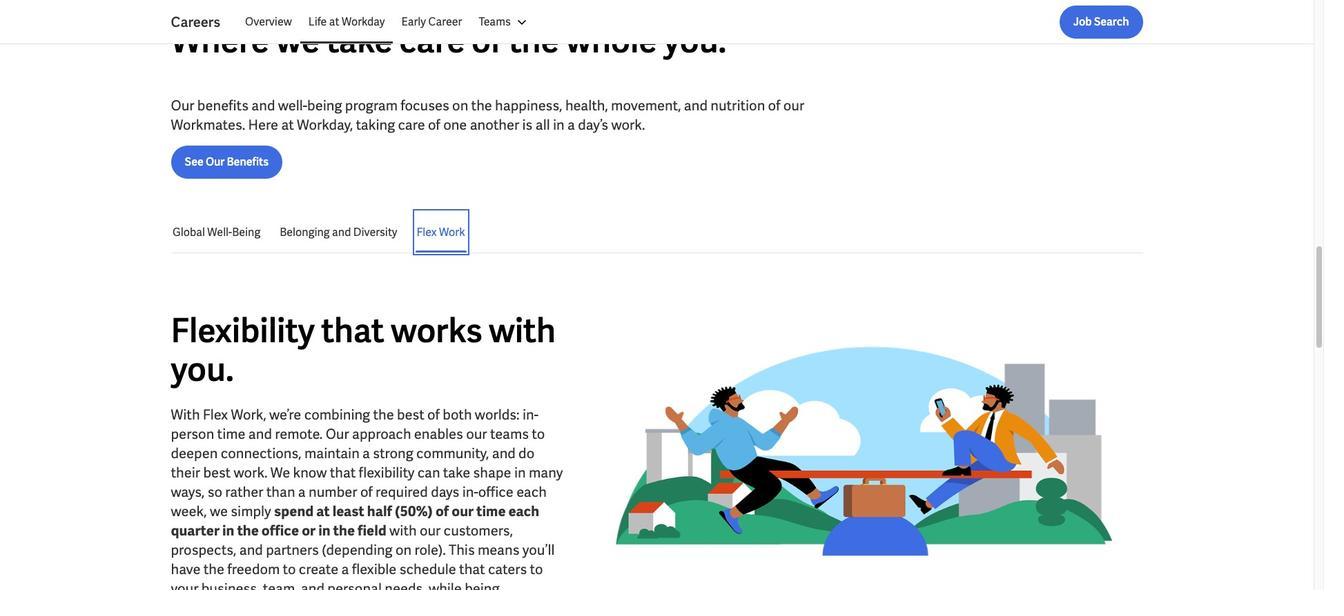 Task type: describe. For each thing, give the bounding box(es) containing it.
each inside with flex work, we're combining the best of both worlds: in- person time and remote. our approach enables our teams to deepen connections, maintain a strong community, and do their best work. we know that flexibility can take shape in many ways, so rather than a number of required days in-office each week, we simply
[[517, 483, 547, 501]]

with flex work, we're combining the best of both worlds: in- person time and remote. our approach enables our teams to deepen connections, maintain a strong community, and do their best work. we know that flexibility can take shape in many ways, so rather than a number of required days in-office each week, we simply
[[171, 406, 563, 521]]

maintain
[[305, 445, 360, 463]]

movement,
[[611, 97, 681, 114]]

simply
[[231, 503, 271, 521]]

at for life
[[329, 15, 339, 29]]

job search
[[1074, 15, 1130, 29]]

each inside spend at least half (50%) of our time each quarter in the office or in the field
[[509, 503, 539, 521]]

so
[[208, 483, 222, 501]]

belonging and diversity
[[280, 225, 397, 239]]

with our customers, prospects, and partners (depending on role). this means you'll have the freedom to create a flexible schedule that caters to your business, team, and personal needs, while be
[[171, 522, 555, 590]]

the inside our benefits and well-being program focuses on the happiness, health, movement, and nutrition of our workmates. here at workday, taking care of one another is all in a day's work.
[[471, 97, 492, 114]]

careers
[[171, 13, 220, 31]]

0 vertical spatial we
[[276, 19, 320, 62]]

in inside with flex work, we're combining the best of both worlds: in- person time and remote. our approach enables our teams to deepen connections, maintain a strong community, and do their best work. we know that flexibility can take shape in many ways, so rather than a number of required days in-office each week, we simply
[[514, 464, 526, 482]]

do
[[519, 445, 535, 463]]

the down least
[[333, 522, 355, 540]]

prospects,
[[171, 541, 237, 559]]

their
[[171, 464, 200, 482]]

teams button
[[471, 6, 539, 39]]

remote.
[[275, 425, 323, 443]]

(50%)
[[395, 503, 433, 521]]

time inside with flex work, we're combining the best of both worlds: in- person time and remote. our approach enables our teams to deepen connections, maintain a strong community, and do their best work. we know that flexibility can take shape in many ways, so rather than a number of required days in-office each week, we simply
[[217, 425, 246, 443]]

overview
[[245, 15, 292, 29]]

have
[[171, 561, 201, 579]]

life at workday link
[[300, 6, 393, 39]]

spend at least half (50%) of our time each quarter in the office or in the field
[[171, 503, 539, 540]]

shape
[[473, 464, 511, 482]]

overview link
[[237, 6, 300, 39]]

one
[[443, 116, 467, 134]]

and down teams
[[492, 445, 516, 463]]

required
[[376, 483, 428, 501]]

0 horizontal spatial best
[[203, 464, 231, 482]]

that inside with flex work, we're combining the best of both worlds: in- person time and remote. our approach enables our teams to deepen connections, maintain a strong community, and do their best work. we know that flexibility can take shape in many ways, so rather than a number of required days in-office each week, we simply
[[330, 464, 356, 482]]

you'll
[[523, 541, 555, 559]]

benefits
[[227, 155, 269, 169]]

least
[[333, 503, 365, 521]]

search
[[1094, 15, 1130, 29]]

where
[[171, 19, 269, 62]]

menu containing overview
[[237, 6, 539, 39]]

role).
[[415, 541, 446, 559]]

see our benefits
[[185, 155, 269, 169]]

the up the "happiness,"
[[509, 19, 559, 62]]

combining
[[304, 406, 370, 424]]

well-
[[278, 97, 307, 114]]

whole
[[566, 19, 657, 62]]

job
[[1074, 15, 1092, 29]]

person
[[171, 425, 214, 443]]

being
[[307, 97, 342, 114]]

life
[[309, 15, 327, 29]]

the inside with our customers, prospects, and partners (depending on role). this means you'll have the freedom to create a flexible schedule that caters to your business, team, and personal needs, while be
[[204, 561, 224, 579]]

health,
[[566, 97, 608, 114]]

and down create
[[301, 580, 325, 590]]

and up connections,
[[249, 425, 272, 443]]

on for the
[[452, 97, 468, 114]]

with
[[171, 406, 200, 424]]

and left nutrition
[[684, 97, 708, 114]]

on for role).
[[396, 541, 412, 559]]

tab list containing global well-being
[[171, 212, 1143, 253]]

flexibility
[[171, 309, 315, 352]]

our inside spend at least half (50%) of our time each quarter in the office or in the field
[[452, 503, 474, 521]]

our inside see our benefits "link"
[[206, 155, 225, 169]]

worlds:
[[475, 406, 520, 424]]

days
[[431, 483, 460, 501]]

of right nutrition
[[768, 97, 781, 114]]

freedom
[[227, 561, 280, 579]]

your
[[171, 580, 199, 590]]

(depending
[[322, 541, 393, 559]]

a inside our benefits and well-being program focuses on the happiness, health, movement, and nutrition of our workmates. here at workday, taking care of one another is all in a day's work.
[[568, 116, 575, 134]]

work. inside our benefits and well-being program focuses on the happiness, health, movement, and nutrition of our workmates. here at workday, taking care of one another is all in a day's work.
[[611, 116, 645, 134]]

flex inside with flex work, we're combining the best of both worlds: in- person time and remote. our approach enables our teams to deepen connections, maintain a strong community, and do their best work. we know that flexibility can take shape in many ways, so rather than a number of required days in-office each week, we simply
[[203, 406, 228, 424]]

can
[[418, 464, 440, 482]]

needs,
[[385, 580, 426, 590]]

enables
[[414, 425, 463, 443]]

office inside with flex work, we're combining the best of both worlds: in- person time and remote. our approach enables our teams to deepen connections, maintain a strong community, and do their best work. we know that flexibility can take shape in many ways, so rather than a number of required days in-office each week, we simply
[[478, 483, 514, 501]]

see
[[185, 155, 204, 169]]

office inside spend at least half (50%) of our time each quarter in the office or in the field
[[262, 522, 299, 540]]

the inside with flex work, we're combining the best of both worlds: in- person time and remote. our approach enables our teams to deepen connections, maintain a strong community, and do their best work. we know that flexibility can take shape in many ways, so rather than a number of required days in-office each week, we simply
[[373, 406, 394, 424]]

in inside our benefits and well-being program focuses on the happiness, health, movement, and nutrition of our workmates. here at workday, taking care of one another is all in a day's work.
[[553, 116, 565, 134]]

early career
[[402, 15, 462, 29]]

care inside our benefits and well-being program focuses on the happiness, health, movement, and nutrition of our workmates. here at workday, taking care of one another is all in a day's work.
[[398, 116, 425, 134]]

all
[[536, 116, 550, 134]]

flexibility
[[359, 464, 415, 482]]

flex work
[[417, 225, 465, 239]]

that inside flexibility that works with you.
[[321, 309, 384, 352]]

means
[[478, 541, 520, 559]]

well-
[[207, 225, 232, 239]]

our benefits and well-being program focuses on the happiness, health, movement, and nutrition of our workmates. here at workday, taking care of one another is all in a day's work.
[[171, 97, 805, 134]]

day's
[[578, 116, 609, 134]]

of inside spend at least half (50%) of our time each quarter in the office or in the field
[[436, 503, 449, 521]]

and left diversity
[[332, 225, 351, 239]]

job search link
[[1060, 6, 1143, 39]]

0 vertical spatial you.
[[664, 19, 727, 62]]

and up freedom
[[239, 541, 263, 559]]

where we take care of the whole you.
[[171, 19, 727, 62]]

team,
[[263, 580, 298, 590]]

to up team,
[[283, 561, 296, 579]]

work. inside with flex work, we're combining the best of both worlds: in- person time and remote. our approach enables our teams to deepen connections, maintain a strong community, and do their best work. we know that flexibility can take shape in many ways, so rather than a number of required days in-office each week, we simply
[[234, 464, 268, 482]]

rather
[[225, 483, 263, 501]]

caters
[[488, 561, 527, 579]]

our inside with flex work, we're combining the best of both worlds: in- person time and remote. our approach enables our teams to deepen connections, maintain a strong community, and do their best work. we know that flexibility can take shape in many ways, so rather than a number of required days in-office each week, we simply
[[466, 425, 487, 443]]

career
[[428, 15, 462, 29]]

workday
[[342, 15, 385, 29]]

you. inside flexibility that works with you.
[[171, 348, 234, 391]]

while
[[429, 580, 462, 590]]

to inside with flex work, we're combining the best of both worlds: in- person time and remote. our approach enables our teams to deepen connections, maintain a strong community, and do their best work. we know that flexibility can take shape in many ways, so rather than a number of required days in-office each week, we simply
[[532, 425, 545, 443]]

is
[[522, 116, 533, 134]]

teams
[[479, 15, 511, 29]]

0 vertical spatial take
[[326, 19, 393, 62]]

connections,
[[221, 445, 302, 463]]

community,
[[417, 445, 489, 463]]



Task type: vqa. For each thing, say whether or not it's contained in the screenshot.
The Platform
no



Task type: locate. For each thing, give the bounding box(es) containing it.
0 horizontal spatial flex
[[203, 406, 228, 424]]

and
[[252, 97, 275, 114], [684, 97, 708, 114], [332, 225, 351, 239], [249, 425, 272, 443], [492, 445, 516, 463], [239, 541, 263, 559], [301, 580, 325, 590]]

0 horizontal spatial office
[[262, 522, 299, 540]]

work. down movement,
[[611, 116, 645, 134]]

our up role).
[[420, 522, 441, 540]]

time up customers,
[[477, 503, 506, 521]]

0 horizontal spatial on
[[396, 541, 412, 559]]

0 horizontal spatial we
[[210, 503, 228, 521]]

the up approach
[[373, 406, 394, 424]]

0 horizontal spatial in-
[[463, 483, 478, 501]]

office up partners
[[262, 522, 299, 540]]

0 vertical spatial on
[[452, 97, 468, 114]]

on
[[452, 97, 468, 114], [396, 541, 412, 559]]

in right or
[[319, 522, 331, 540]]

1 horizontal spatial in-
[[523, 406, 539, 424]]

ways,
[[171, 483, 205, 501]]

life at workday
[[309, 15, 385, 29]]

our right see
[[206, 155, 225, 169]]

1 vertical spatial work.
[[234, 464, 268, 482]]

in down do
[[514, 464, 526, 482]]

2 vertical spatial that
[[459, 561, 485, 579]]

our up "workmates."
[[171, 97, 194, 114]]

take down community,
[[443, 464, 470, 482]]

1 vertical spatial office
[[262, 522, 299, 540]]

program
[[345, 97, 398, 114]]

1 horizontal spatial we
[[276, 19, 320, 62]]

our up customers,
[[452, 503, 474, 521]]

our
[[784, 97, 805, 114], [466, 425, 487, 443], [452, 503, 474, 521], [420, 522, 441, 540]]

1 vertical spatial flex
[[203, 406, 228, 424]]

1 horizontal spatial office
[[478, 483, 514, 501]]

0 vertical spatial in-
[[523, 406, 539, 424]]

customers,
[[444, 522, 513, 540]]

0 vertical spatial office
[[478, 483, 514, 501]]

the up another
[[471, 97, 492, 114]]

happiness,
[[495, 97, 563, 114]]

care
[[399, 19, 465, 62], [398, 116, 425, 134]]

1 vertical spatial best
[[203, 464, 231, 482]]

1 vertical spatial our
[[206, 155, 225, 169]]

0 horizontal spatial you.
[[171, 348, 234, 391]]

workmates.
[[171, 116, 245, 134]]

global well-being
[[172, 225, 260, 239]]

than
[[266, 483, 295, 501]]

approach
[[352, 425, 411, 443]]

best up so
[[203, 464, 231, 482]]

to down you'll
[[530, 561, 543, 579]]

best up enables
[[397, 406, 425, 424]]

another
[[470, 116, 520, 134]]

work
[[439, 225, 465, 239]]

at inside spend at least half (50%) of our time each quarter in the office or in the field
[[317, 503, 330, 521]]

a down approach
[[363, 445, 370, 463]]

in right 'all'
[[553, 116, 565, 134]]

tab list
[[171, 212, 1143, 253]]

that inside with our customers, prospects, and partners (depending on role). this means you'll have the freedom to create a flexible schedule that caters to your business, team, and personal needs, while be
[[459, 561, 485, 579]]

and up the here
[[252, 97, 275, 114]]

our inside our benefits and well-being program focuses on the happiness, health, movement, and nutrition of our workmates. here at workday, taking care of one another is all in a day's work.
[[784, 97, 805, 114]]

our inside with flex work, we're combining the best of both worlds: in- person time and remote. our approach enables our teams to deepen connections, maintain a strong community, and do their best work. we know that flexibility can take shape in many ways, so rather than a number of required days in-office each week, we simply
[[326, 425, 349, 443]]

our inside with our customers, prospects, and partners (depending on role). this means you'll have the freedom to create a flexible schedule that caters to your business, team, and personal needs, while be
[[420, 522, 441, 540]]

0 horizontal spatial our
[[171, 97, 194, 114]]

each down many
[[517, 483, 547, 501]]

1 vertical spatial each
[[509, 503, 539, 521]]

1 vertical spatial with
[[390, 522, 417, 540]]

flex inside tab list
[[417, 225, 437, 239]]

taking
[[356, 116, 395, 134]]

flex left work
[[417, 225, 437, 239]]

to up do
[[532, 425, 545, 443]]

to
[[532, 425, 545, 443], [283, 561, 296, 579], [530, 561, 543, 579]]

2 horizontal spatial our
[[326, 425, 349, 443]]

1 horizontal spatial time
[[477, 503, 506, 521]]

spend
[[274, 503, 314, 521]]

being
[[232, 225, 260, 239]]

in- right 'days' on the left bottom of the page
[[463, 483, 478, 501]]

0 horizontal spatial with
[[390, 522, 417, 540]]

menu
[[237, 6, 539, 39]]

1 vertical spatial at
[[281, 116, 294, 134]]

field
[[358, 522, 387, 540]]

of up half
[[360, 483, 373, 501]]

1 vertical spatial that
[[330, 464, 356, 482]]

we're
[[269, 406, 301, 424]]

of left one on the left of the page
[[428, 116, 441, 134]]

a inside with our customers, prospects, and partners (depending on role). this means you'll have the freedom to create a flexible schedule that caters to your business, team, and personal needs, while be
[[341, 561, 349, 579]]

with inside flexibility that works with you.
[[489, 309, 556, 352]]

on up one on the left of the page
[[452, 97, 468, 114]]

create
[[299, 561, 339, 579]]

2 vertical spatial at
[[317, 503, 330, 521]]

at for spend
[[317, 503, 330, 521]]

list
[[237, 6, 1143, 39]]

both
[[443, 406, 472, 424]]

take inside with flex work, we're combining the best of both worlds: in- person time and remote. our approach enables our teams to deepen connections, maintain a strong community, and do their best work. we know that flexibility can take shape in many ways, so rather than a number of required days in-office each week, we simply
[[443, 464, 470, 482]]

1 horizontal spatial best
[[397, 406, 425, 424]]

0 vertical spatial each
[[517, 483, 547, 501]]

workday,
[[297, 116, 353, 134]]

personal
[[328, 580, 382, 590]]

deepen
[[171, 445, 218, 463]]

diversity
[[353, 225, 397, 239]]

schedule
[[400, 561, 456, 579]]

0 horizontal spatial time
[[217, 425, 246, 443]]

the down simply
[[237, 522, 259, 540]]

our inside our benefits and well-being program focuses on the happiness, health, movement, and nutrition of our workmates. here at workday, taking care of one another is all in a day's work.
[[171, 97, 194, 114]]

flexible
[[352, 561, 397, 579]]

1 vertical spatial in-
[[463, 483, 478, 501]]

1 horizontal spatial work.
[[611, 116, 645, 134]]

office down shape
[[478, 483, 514, 501]]

time inside spend at least half (50%) of our time each quarter in the office or in the field
[[477, 503, 506, 521]]

early career link
[[393, 6, 471, 39]]

list containing overview
[[237, 6, 1143, 39]]

many
[[529, 464, 563, 482]]

a up spend
[[298, 483, 306, 501]]

teams
[[490, 425, 529, 443]]

of down 'days' on the left bottom of the page
[[436, 503, 449, 521]]

our
[[171, 97, 194, 114], [206, 155, 225, 169], [326, 425, 349, 443]]

2 vertical spatial our
[[326, 425, 349, 443]]

belonging
[[280, 225, 330, 239]]

or
[[302, 522, 316, 540]]

number
[[309, 483, 357, 501]]

1 horizontal spatial on
[[452, 97, 468, 114]]

time
[[217, 425, 246, 443], [477, 503, 506, 521]]

time down work,
[[217, 425, 246, 443]]

on inside with our customers, prospects, and partners (depending on role). this means you'll have the freedom to create a flexible schedule that caters to your business, team, and personal needs, while be
[[396, 541, 412, 559]]

1 horizontal spatial our
[[206, 155, 225, 169]]

careers link
[[171, 12, 237, 32]]

1 vertical spatial we
[[210, 503, 228, 521]]

partners
[[266, 541, 319, 559]]

at down number
[[317, 503, 330, 521]]

on left role).
[[396, 541, 412, 559]]

at inside our benefits and well-being program focuses on the happiness, health, movement, and nutrition of our workmates. here at workday, taking care of one another is all in a day's work.
[[281, 116, 294, 134]]

we
[[276, 19, 320, 62], [210, 503, 228, 521]]

1 vertical spatial time
[[477, 503, 506, 521]]

1 horizontal spatial you.
[[664, 19, 727, 62]]

we inside with flex work, we're combining the best of both worlds: in- person time and remote. our approach enables our teams to deepen connections, maintain a strong community, and do their best work. we know that flexibility can take shape in many ways, so rather than a number of required days in-office each week, we simply
[[210, 503, 228, 521]]

we
[[271, 464, 290, 482]]

0 vertical spatial time
[[217, 425, 246, 443]]

at down 'well-'
[[281, 116, 294, 134]]

each
[[517, 483, 547, 501], [509, 503, 539, 521]]

flexibility that works with you.
[[171, 309, 556, 391]]

in- up teams
[[523, 406, 539, 424]]

flex up the 'person'
[[203, 406, 228, 424]]

flex
[[417, 225, 437, 239], [203, 406, 228, 424]]

each up you'll
[[509, 503, 539, 521]]

focuses
[[401, 97, 449, 114]]

take left early
[[326, 19, 393, 62]]

0 vertical spatial at
[[329, 15, 339, 29]]

early
[[402, 15, 426, 29]]

1 vertical spatial you.
[[171, 348, 234, 391]]

a up personal
[[341, 561, 349, 579]]

0 horizontal spatial work.
[[234, 464, 268, 482]]

'' image
[[585, 295, 1143, 590]]

of up enables
[[428, 406, 440, 424]]

0 vertical spatial work.
[[611, 116, 645, 134]]

1 vertical spatial take
[[443, 464, 470, 482]]

quarter
[[171, 522, 220, 540]]

0 vertical spatial that
[[321, 309, 384, 352]]

our down combining
[[326, 425, 349, 443]]

of right career
[[472, 19, 502, 62]]

our right nutrition
[[784, 97, 805, 114]]

at right life at the top of the page
[[329, 15, 339, 29]]

know
[[293, 464, 327, 482]]

on inside our benefits and well-being program focuses on the happiness, health, movement, and nutrition of our workmates. here at workday, taking care of one another is all in a day's work.
[[452, 97, 468, 114]]

best
[[397, 406, 425, 424], [203, 464, 231, 482]]

our down the both
[[466, 425, 487, 443]]

work. up rather at the bottom
[[234, 464, 268, 482]]

0 vertical spatial best
[[397, 406, 425, 424]]

work,
[[231, 406, 266, 424]]

0 horizontal spatial take
[[326, 19, 393, 62]]

a
[[568, 116, 575, 134], [363, 445, 370, 463], [298, 483, 306, 501], [341, 561, 349, 579]]

benefits
[[197, 97, 249, 114]]

0 vertical spatial our
[[171, 97, 194, 114]]

in down simply
[[222, 522, 234, 540]]

0 vertical spatial care
[[399, 19, 465, 62]]

0 vertical spatial with
[[489, 309, 556, 352]]

1 horizontal spatial take
[[443, 464, 470, 482]]

1 horizontal spatial with
[[489, 309, 556, 352]]

see our benefits link
[[171, 146, 283, 179]]

1 vertical spatial on
[[396, 541, 412, 559]]

that
[[321, 309, 384, 352], [330, 464, 356, 482], [459, 561, 485, 579]]

week,
[[171, 503, 207, 521]]

0 vertical spatial flex
[[417, 225, 437, 239]]

works
[[391, 309, 483, 352]]

business,
[[201, 580, 260, 590]]

a left day's in the top left of the page
[[568, 116, 575, 134]]

at inside menu
[[329, 15, 339, 29]]

with inside with our customers, prospects, and partners (depending on role). this means you'll have the freedom to create a flexible schedule that caters to your business, team, and personal needs, while be
[[390, 522, 417, 540]]

this
[[449, 541, 475, 559]]

1 horizontal spatial flex
[[417, 225, 437, 239]]

1 vertical spatial care
[[398, 116, 425, 134]]

nutrition
[[711, 97, 765, 114]]

the down prospects,
[[204, 561, 224, 579]]

of
[[472, 19, 502, 62], [768, 97, 781, 114], [428, 116, 441, 134], [428, 406, 440, 424], [360, 483, 373, 501], [436, 503, 449, 521]]



